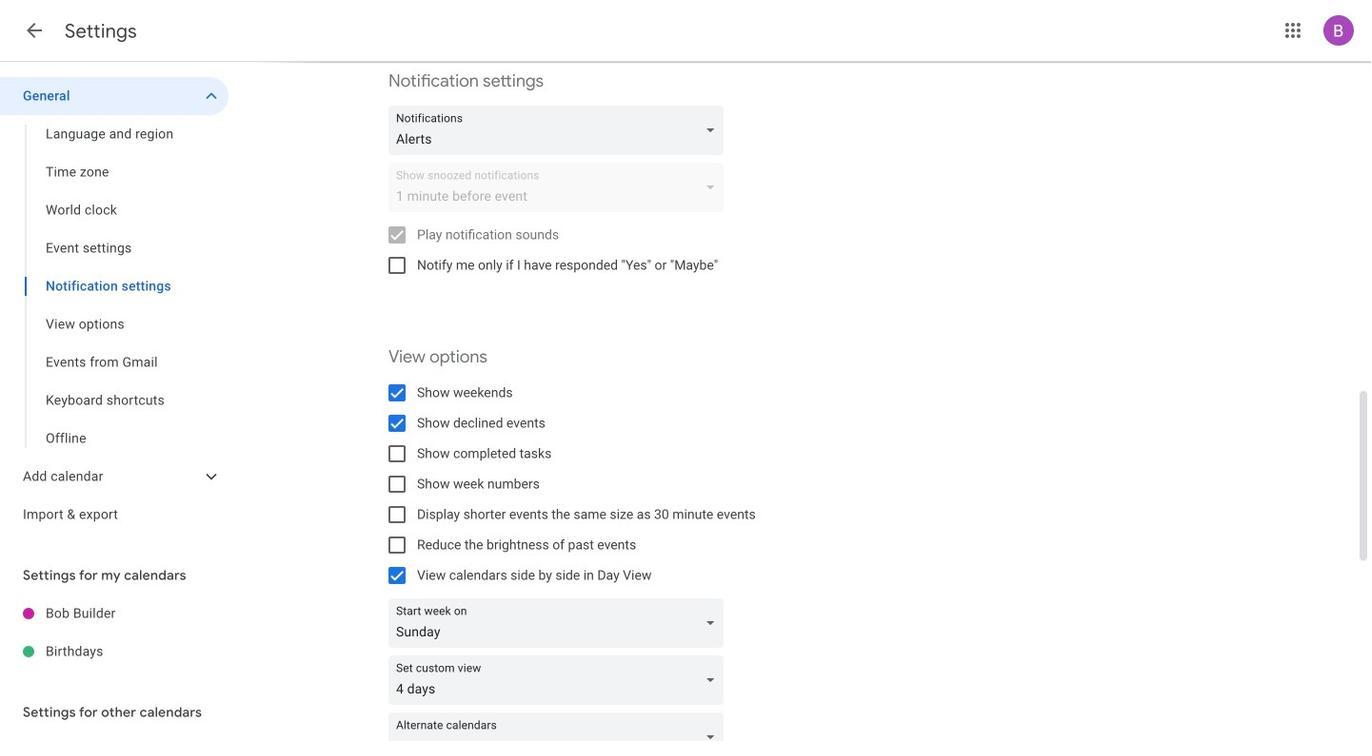 Task type: describe. For each thing, give the bounding box(es) containing it.
bob builder tree item
[[0, 595, 229, 633]]

1 tree from the top
[[0, 77, 229, 534]]

2 tree from the top
[[0, 595, 229, 671]]

go back image
[[23, 19, 46, 42]]

birthdays tree item
[[0, 633, 229, 671]]



Task type: locate. For each thing, give the bounding box(es) containing it.
0 vertical spatial tree
[[0, 77, 229, 534]]

tree
[[0, 77, 229, 534], [0, 595, 229, 671]]

1 vertical spatial tree
[[0, 595, 229, 671]]

heading
[[65, 19, 137, 43]]

group
[[0, 115, 229, 458]]

general tree item
[[0, 77, 229, 115]]

None field
[[389, 106, 731, 155], [389, 599, 731, 649], [389, 656, 731, 706], [389, 713, 731, 742], [389, 106, 731, 155], [389, 599, 731, 649], [389, 656, 731, 706], [389, 713, 731, 742]]



Task type: vqa. For each thing, say whether or not it's contained in the screenshot.
Basil 'menu item'
no



